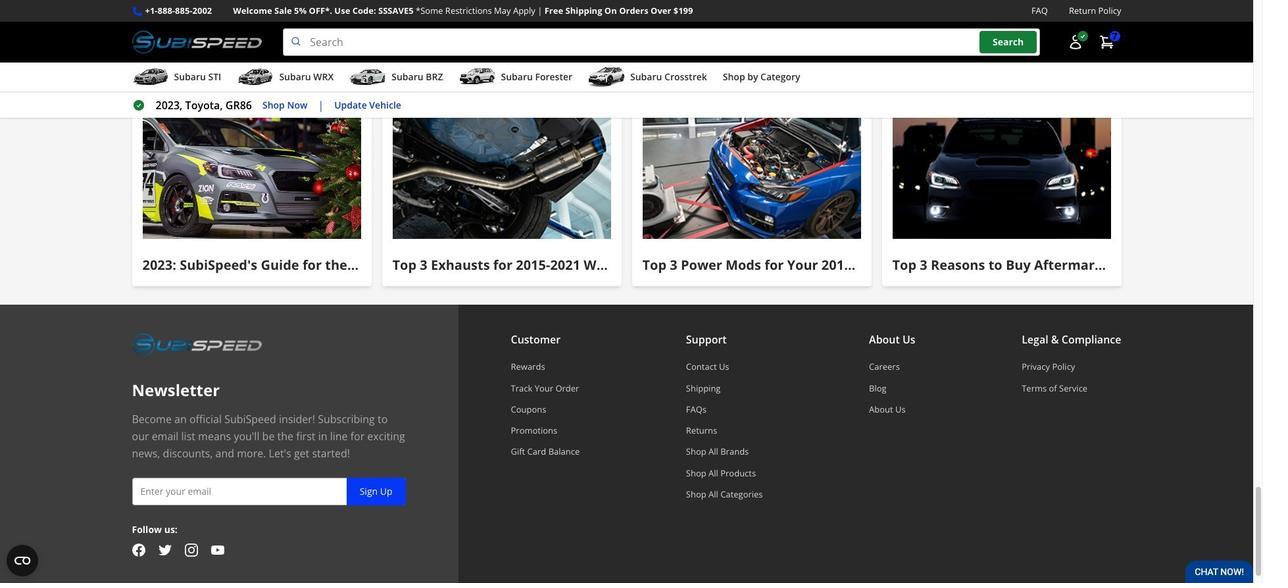 Task type: locate. For each thing, give the bounding box(es) containing it.
0 vertical spatial subispeed logo image
[[132, 28, 262, 56]]

1 vertical spatial subispeed logo image
[[132, 331, 262, 359]]

button image
[[1068, 34, 1084, 50]]

youtube logo image
[[211, 544, 224, 557]]

wrx/sti engine bay image
[[643, 112, 861, 239]]

a subaru wrx thumbnail image image
[[237, 67, 274, 87]]

instagram logo image
[[185, 544, 198, 557]]

a subaru brz thumbnail image image
[[350, 67, 387, 87]]

wrx/sti exhaust image
[[393, 112, 611, 239]]

a subaru sti thumbnail image image
[[132, 67, 169, 87]]

subispeed logo image
[[132, 28, 262, 56], [132, 331, 262, 359]]

wrx/sti aftermarket light image
[[893, 112, 1111, 239]]

a subaru forester thumbnail image image
[[459, 67, 496, 87]]

facebook logo image
[[132, 544, 145, 557]]



Task type: describe. For each thing, give the bounding box(es) containing it.
search input field
[[283, 28, 1040, 56]]

a subaru crosstrek thumbnail image image
[[588, 67, 625, 87]]

1 subispeed logo image from the top
[[132, 28, 262, 56]]

Enter your email text field
[[132, 478, 406, 506]]

wrx/sti interior image
[[142, 112, 361, 239]]

2 subispeed logo image from the top
[[132, 331, 262, 359]]

open widget image
[[7, 545, 38, 577]]

twitter logo image
[[158, 544, 171, 557]]



Task type: vqa. For each thing, say whether or not it's contained in the screenshot.
the subispeed logo
yes



